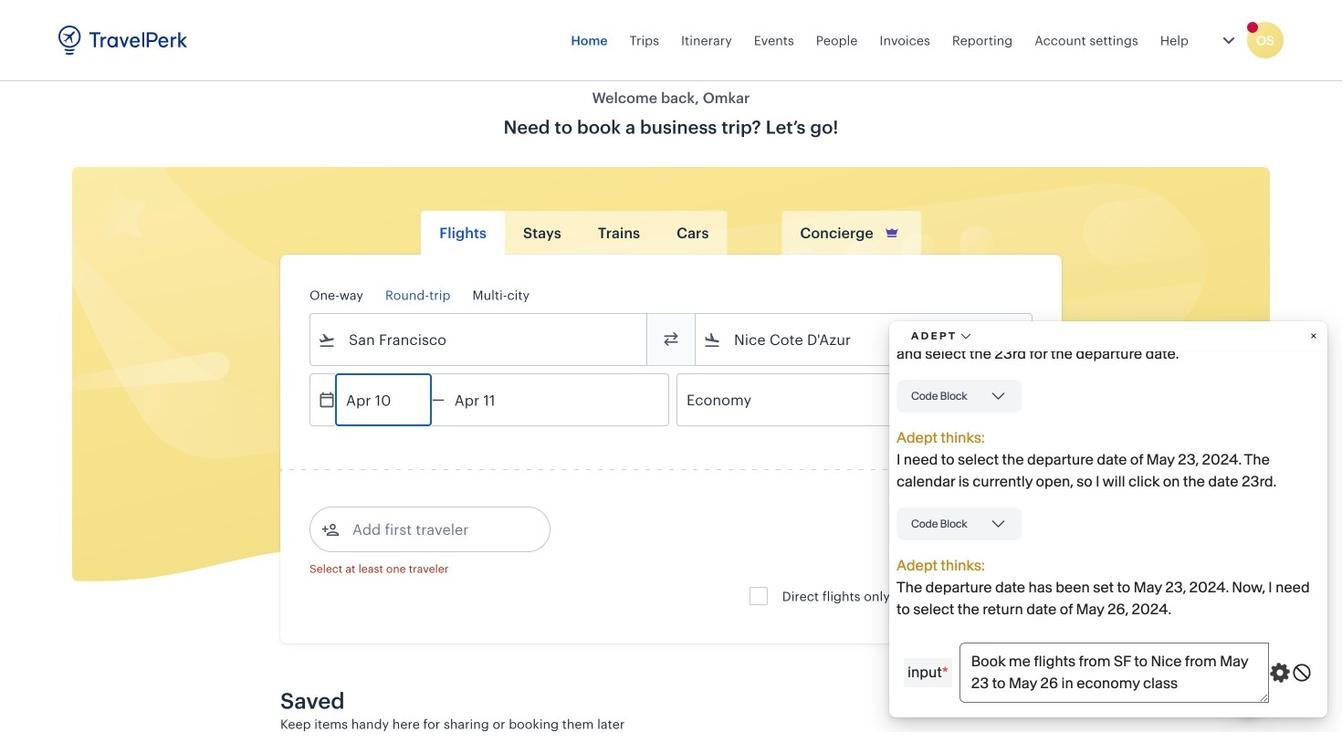 Task type: locate. For each thing, give the bounding box(es) containing it.
Depart text field
[[336, 374, 431, 426]]

From search field
[[336, 325, 623, 354]]



Task type: describe. For each thing, give the bounding box(es) containing it.
To search field
[[721, 325, 1008, 354]]

Add first traveler search field
[[340, 515, 530, 544]]

Return text field
[[445, 374, 540, 426]]



